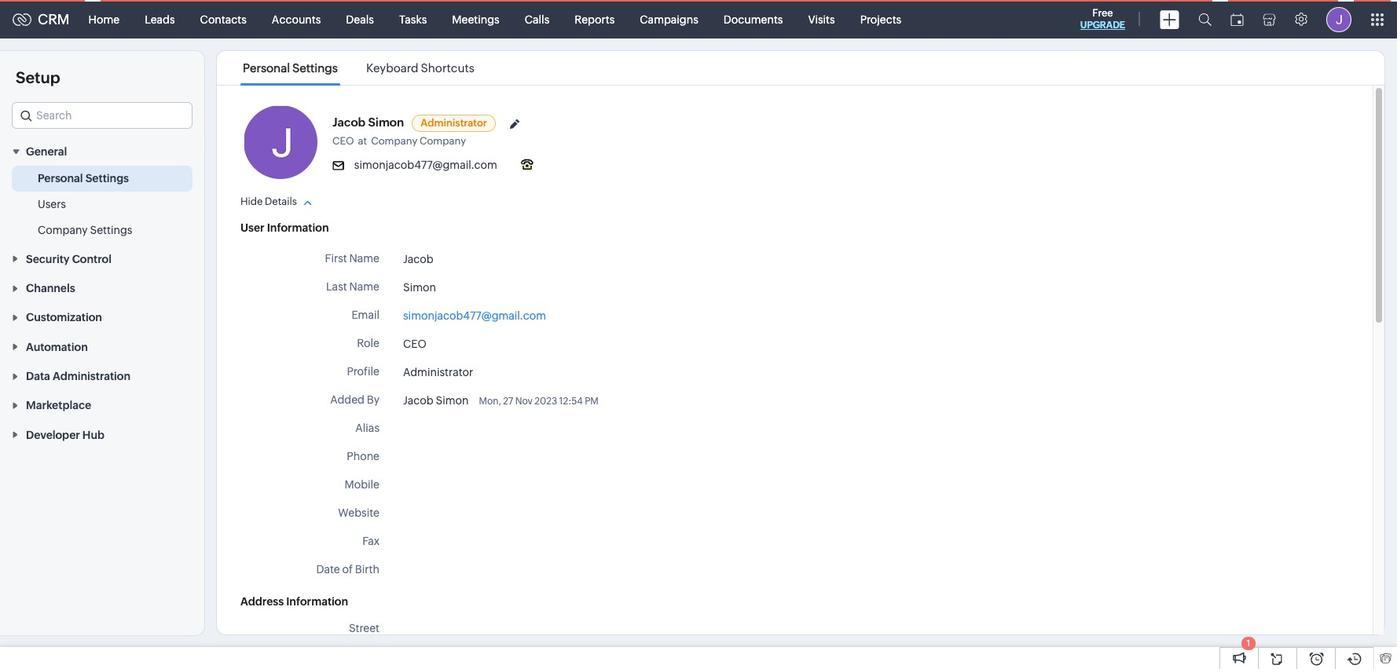 Task type: describe. For each thing, give the bounding box(es) containing it.
documents link
[[711, 0, 796, 38]]

search image
[[1198, 13, 1212, 26]]

contacts link
[[188, 0, 259, 38]]

settings for users link personal settings link
[[85, 172, 129, 185]]

reports link
[[562, 0, 627, 38]]

general button
[[0, 137, 204, 166]]

personal settings link for keyboard shortcuts link
[[240, 61, 340, 75]]

ceo for ceo
[[403, 338, 427, 351]]

simonjacob477@gmail.com link
[[403, 310, 546, 322]]

ceo for ceo at company company
[[332, 135, 354, 147]]

security control
[[26, 253, 112, 265]]

visits
[[808, 13, 835, 26]]

street
[[349, 622, 380, 635]]

1 horizontal spatial company
[[371, 135, 418, 147]]

company company link
[[371, 135, 470, 147]]

first
[[325, 252, 347, 265]]

projects link
[[848, 0, 914, 38]]

information for user information
[[267, 222, 329, 234]]

role
[[357, 337, 380, 350]]

users
[[38, 198, 66, 211]]

website
[[338, 507, 380, 519]]

personal inside personal settings link
[[38, 172, 83, 185]]

by
[[367, 394, 380, 406]]

2023
[[535, 396, 557, 407]]

create menu element
[[1151, 0, 1189, 38]]

users link
[[38, 197, 66, 212]]

calls
[[525, 13, 550, 26]]

last
[[326, 281, 347, 293]]

added
[[330, 394, 365, 406]]

campaigns
[[640, 13, 699, 26]]

hub
[[82, 429, 105, 441]]

channels
[[26, 282, 75, 295]]

logo image
[[13, 13, 31, 26]]

free upgrade
[[1080, 7, 1125, 31]]

hide details link
[[240, 196, 312, 207]]

tasks
[[399, 13, 427, 26]]

developer hub
[[26, 429, 105, 441]]

administrator for jacob simon
[[421, 117, 487, 129]]

hide details
[[240, 196, 297, 207]]

fax
[[362, 535, 380, 548]]

settings inside list
[[292, 61, 338, 75]]

email
[[352, 309, 380, 321]]

administration
[[53, 370, 131, 383]]

home
[[88, 13, 120, 26]]

personal settings inside list
[[243, 61, 338, 75]]

data administration button
[[0, 361, 204, 391]]

profile
[[347, 365, 380, 378]]

projects
[[860, 13, 902, 26]]

company settings link
[[38, 223, 132, 238]]

jacob for administrator
[[332, 116, 366, 129]]

profile element
[[1317, 0, 1361, 38]]

automation button
[[0, 332, 204, 361]]

27
[[503, 396, 513, 407]]

create menu image
[[1160, 10, 1180, 29]]

developer
[[26, 429, 80, 441]]

personal settings inside general region
[[38, 172, 129, 185]]

0 vertical spatial simonjacob477@gmail.com
[[354, 159, 497, 171]]

jacob for mon, 27 nov 2023 12:54 pm
[[403, 395, 434, 407]]

keyboard shortcuts
[[366, 61, 475, 75]]

data administration
[[26, 370, 131, 383]]

deals link
[[333, 0, 387, 38]]

accounts link
[[259, 0, 333, 38]]

accounts
[[272, 13, 321, 26]]

search element
[[1189, 0, 1221, 39]]

jacob simon for mon, 27 nov 2023 12:54 pm
[[403, 395, 469, 407]]

mon,
[[479, 396, 501, 407]]

control
[[72, 253, 112, 265]]

customization button
[[0, 303, 204, 332]]

general
[[26, 146, 67, 158]]

deals
[[346, 13, 374, 26]]

phone
[[347, 450, 380, 463]]

date
[[316, 563, 340, 576]]

1 vertical spatial jacob
[[403, 253, 434, 266]]

marketplace
[[26, 400, 91, 412]]

mon, 27 nov 2023 12:54 pm
[[479, 396, 599, 407]]

channels button
[[0, 273, 204, 303]]

keyboard
[[366, 61, 418, 75]]

campaigns link
[[627, 0, 711, 38]]

simon for administrator
[[368, 116, 404, 129]]

at
[[358, 135, 367, 147]]

keyboard shortcuts link
[[364, 61, 477, 75]]

first name
[[325, 252, 380, 265]]



Task type: locate. For each thing, give the bounding box(es) containing it.
added by
[[330, 394, 380, 406]]

settings for company settings 'link'
[[90, 224, 132, 237]]

list containing personal settings
[[229, 51, 489, 85]]

simon for mon, 27 nov 2023 12:54 pm
[[436, 395, 469, 407]]

jacob simon
[[332, 116, 404, 129], [403, 395, 469, 407]]

user
[[240, 222, 265, 234]]

0 horizontal spatial ceo
[[332, 135, 354, 147]]

personal
[[243, 61, 290, 75], [38, 172, 83, 185]]

hide
[[240, 196, 263, 207]]

0 vertical spatial personal settings link
[[240, 61, 340, 75]]

0 horizontal spatial personal
[[38, 172, 83, 185]]

leads
[[145, 13, 175, 26]]

administrator for profile
[[403, 366, 473, 379]]

company settings
[[38, 224, 132, 237]]

simon left mon,
[[436, 395, 469, 407]]

reports
[[575, 13, 615, 26]]

last name
[[326, 281, 380, 293]]

1 vertical spatial name
[[349, 281, 380, 293]]

general region
[[0, 166, 204, 244]]

meetings
[[452, 13, 500, 26]]

1 horizontal spatial personal settings link
[[240, 61, 340, 75]]

None field
[[12, 102, 193, 129]]

leads link
[[132, 0, 188, 38]]

0 vertical spatial administrator
[[421, 117, 487, 129]]

information down details
[[267, 222, 329, 234]]

customization
[[26, 312, 102, 324]]

simonjacob477@gmail.com
[[354, 159, 497, 171], [403, 310, 546, 322]]

profile image
[[1327, 7, 1352, 32]]

0 vertical spatial personal settings
[[243, 61, 338, 75]]

personal inside list
[[243, 61, 290, 75]]

0 horizontal spatial personal settings link
[[38, 171, 129, 187]]

jacob simon for administrator
[[332, 116, 404, 129]]

0 vertical spatial jacob
[[332, 116, 366, 129]]

contacts
[[200, 13, 247, 26]]

1 vertical spatial simonjacob477@gmail.com
[[403, 310, 546, 322]]

0 vertical spatial jacob simon
[[332, 116, 404, 129]]

security
[[26, 253, 70, 265]]

0 vertical spatial settings
[[292, 61, 338, 75]]

setup
[[16, 68, 60, 86]]

name for last name
[[349, 281, 380, 293]]

personal settings down accounts
[[243, 61, 338, 75]]

birth
[[355, 563, 380, 576]]

0 vertical spatial simon
[[368, 116, 404, 129]]

details
[[265, 196, 297, 207]]

1 vertical spatial personal settings link
[[38, 171, 129, 187]]

personal settings link down accounts
[[240, 61, 340, 75]]

mobile
[[345, 479, 380, 491]]

1 vertical spatial settings
[[85, 172, 129, 185]]

home link
[[76, 0, 132, 38]]

list
[[229, 51, 489, 85]]

of
[[342, 563, 353, 576]]

company down shortcuts
[[420, 135, 466, 147]]

jacob simon left mon,
[[403, 395, 469, 407]]

settings inside 'link'
[[90, 224, 132, 237]]

simon up simonjacob477@gmail.com link
[[403, 281, 436, 294]]

personal settings link down general dropdown button
[[38, 171, 129, 187]]

nov
[[515, 396, 533, 407]]

2 vertical spatial simon
[[436, 395, 469, 407]]

1 vertical spatial personal settings
[[38, 172, 129, 185]]

2 vertical spatial settings
[[90, 224, 132, 237]]

2 horizontal spatial company
[[420, 135, 466, 147]]

alias
[[355, 422, 380, 435]]

company inside 'link'
[[38, 224, 88, 237]]

jacob simon up at
[[332, 116, 404, 129]]

Search text field
[[13, 103, 192, 128]]

0 horizontal spatial company
[[38, 224, 88, 237]]

0 vertical spatial information
[[267, 222, 329, 234]]

visits link
[[796, 0, 848, 38]]

address
[[240, 596, 284, 608]]

personal settings link for users link
[[38, 171, 129, 187]]

developer hub button
[[0, 420, 204, 449]]

calendar image
[[1231, 13, 1244, 26]]

settings down general dropdown button
[[85, 172, 129, 185]]

1 horizontal spatial personal
[[243, 61, 290, 75]]

1 vertical spatial administrator
[[403, 366, 473, 379]]

shortcuts
[[421, 61, 475, 75]]

crm
[[38, 11, 70, 28]]

crm link
[[13, 11, 70, 28]]

1 horizontal spatial personal settings
[[243, 61, 338, 75]]

0 vertical spatial ceo
[[332, 135, 354, 147]]

data
[[26, 370, 50, 383]]

jacob
[[332, 116, 366, 129], [403, 253, 434, 266], [403, 395, 434, 407]]

0 vertical spatial personal
[[243, 61, 290, 75]]

settings down accounts
[[292, 61, 338, 75]]

personal up the users
[[38, 172, 83, 185]]

1 vertical spatial information
[[286, 596, 348, 608]]

1 name from the top
[[349, 252, 380, 265]]

marketplace button
[[0, 391, 204, 420]]

documents
[[724, 13, 783, 26]]

1
[[1247, 639, 1251, 648]]

ceo left at
[[332, 135, 354, 147]]

2 name from the top
[[349, 281, 380, 293]]

jacob right first name
[[403, 253, 434, 266]]

calls link
[[512, 0, 562, 38]]

jacob right the by at bottom left
[[403, 395, 434, 407]]

ceo at company company
[[332, 135, 466, 147]]

simon
[[368, 116, 404, 129], [403, 281, 436, 294], [436, 395, 469, 407]]

information down date
[[286, 596, 348, 608]]

upgrade
[[1080, 20, 1125, 31]]

0 vertical spatial name
[[349, 252, 380, 265]]

2 vertical spatial jacob
[[403, 395, 434, 407]]

date of birth
[[316, 563, 380, 576]]

1 vertical spatial jacob simon
[[403, 395, 469, 407]]

name for first name
[[349, 252, 380, 265]]

information for address information
[[286, 596, 348, 608]]

tasks link
[[387, 0, 440, 38]]

personal settings
[[243, 61, 338, 75], [38, 172, 129, 185]]

jacob up at
[[332, 116, 366, 129]]

1 horizontal spatial ceo
[[403, 338, 427, 351]]

ceo right role
[[403, 338, 427, 351]]

12:54
[[559, 396, 583, 407]]

1 vertical spatial ceo
[[403, 338, 427, 351]]

company right at
[[371, 135, 418, 147]]

user information
[[240, 222, 329, 234]]

meetings link
[[440, 0, 512, 38]]

personal settings down general dropdown button
[[38, 172, 129, 185]]

company down the users
[[38, 224, 88, 237]]

automation
[[26, 341, 88, 353]]

security control button
[[0, 244, 204, 273]]

pm
[[585, 396, 599, 407]]

free
[[1093, 7, 1113, 19]]

company
[[371, 135, 418, 147], [420, 135, 466, 147], [38, 224, 88, 237]]

administrator down simonjacob477@gmail.com link
[[403, 366, 473, 379]]

personal settings link
[[240, 61, 340, 75], [38, 171, 129, 187]]

1 vertical spatial simon
[[403, 281, 436, 294]]

address information
[[240, 596, 348, 608]]

administrator up company company link
[[421, 117, 487, 129]]

settings up security control dropdown button
[[90, 224, 132, 237]]

ceo
[[332, 135, 354, 147], [403, 338, 427, 351]]

name right first
[[349, 252, 380, 265]]

simon up ceo at company company
[[368, 116, 404, 129]]

1 vertical spatial personal
[[38, 172, 83, 185]]

0 horizontal spatial personal settings
[[38, 172, 129, 185]]

personal down accounts link
[[243, 61, 290, 75]]

name right last
[[349, 281, 380, 293]]

settings
[[292, 61, 338, 75], [85, 172, 129, 185], [90, 224, 132, 237]]



Task type: vqa. For each thing, say whether or not it's contained in the screenshot.


